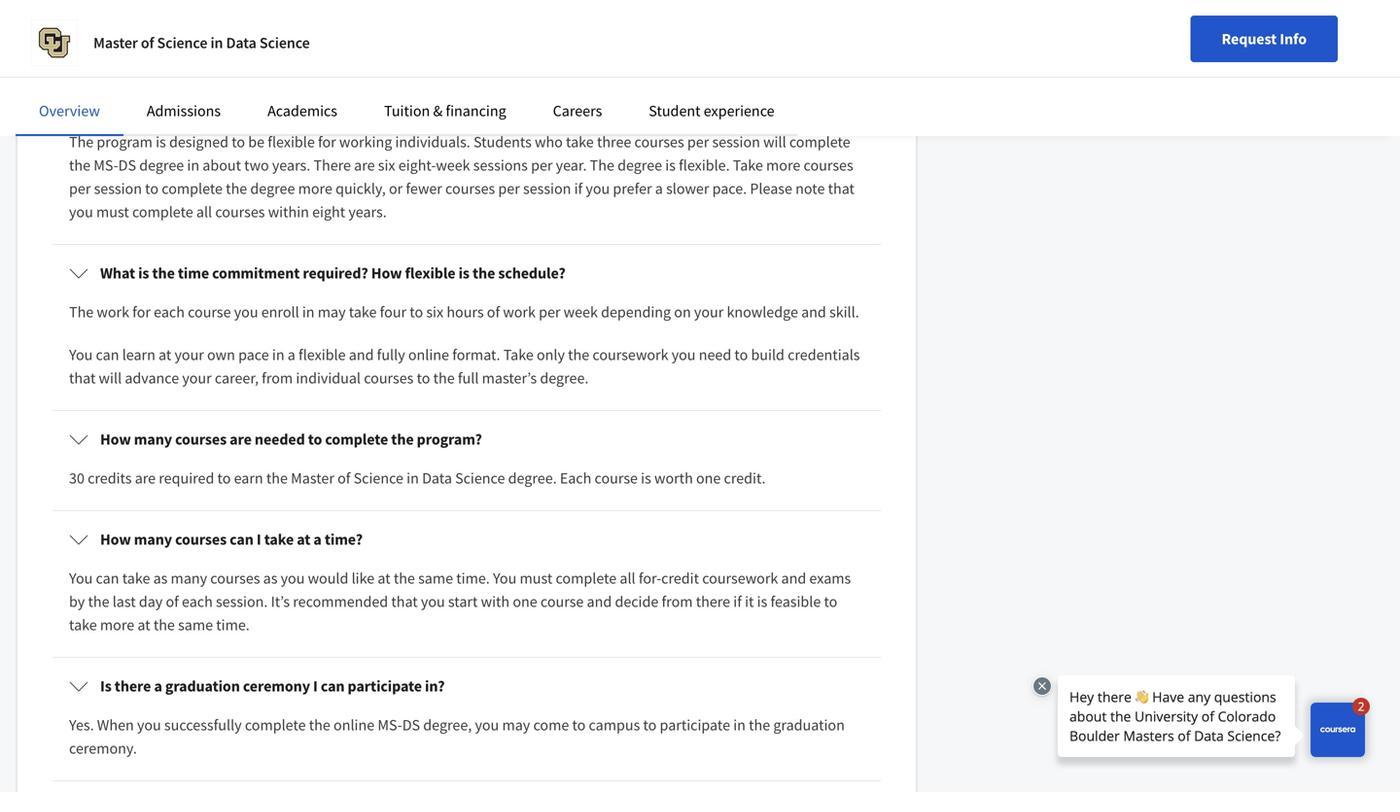 Task type: locate. For each thing, give the bounding box(es) containing it.
0 horizontal spatial will
[[99, 369, 122, 388]]

flexible
[[268, 132, 315, 152], [405, 264, 456, 283], [299, 345, 346, 365]]

0 vertical spatial are
[[354, 156, 375, 175]]

last
[[113, 592, 136, 612]]

working inside dropdown button
[[456, 93, 512, 113]]

about down designed
[[203, 156, 241, 175]]

of inside you can take as many courses as you would like at the same time. you must complete all for-credit coursework and exams by the last day of each session. it's recommended that you start with one course and decide from there if it is feasible to take more at the same time.
[[166, 592, 179, 612]]

for
[[318, 132, 336, 152], [132, 303, 151, 322]]

can inside you can take as many courses as you would like at the same time. you must complete all for-credit coursework and exams by the last day of each session. it's recommended that you start with one course and decide from there if it is feasible to take more at the same time.
[[96, 569, 119, 588]]

at right learn
[[159, 345, 171, 365]]

1 vertical spatial about
[[203, 156, 241, 175]]

may inside the yes. when you successfully complete the online ms-ds degree, you may come to campus to participate in the graduation ceremony.
[[502, 716, 530, 735]]

all inside you can take as many courses as you would like at the same time. you must complete all for-credit coursework and exams by the last day of each session. it's recommended that you start with one course and decide from there if it is feasible to take more at the same time.
[[620, 569, 636, 588]]

that left advance
[[69, 369, 96, 388]]

each left session.
[[182, 592, 213, 612]]

for-
[[639, 569, 661, 588]]

it inside you can take as many courses as you would like at the same time. you must complete all for-credit coursework and exams by the last day of each session. it's recommended that you start with one course and decide from there if it is feasible to take more at the same time.
[[745, 592, 754, 612]]

of right day
[[166, 592, 179, 612]]

each down 'time'
[[154, 303, 185, 322]]

student
[[649, 101, 701, 121]]

if inside the program is designed to be flexible for working individuals.  students who take three courses per session will  complete the ms-ds degree in about two years. there are six eight-week sessions per year. the degree is flexible. take more courses per session to complete the degree more quickly, or fewer courses per session if you prefer a slower pace. please note that you must complete all courses within eight years.
[[574, 179, 583, 199]]

0 vertical spatial that
[[828, 179, 855, 199]]

courses down 'sessions'
[[445, 179, 495, 199]]

course
[[188, 303, 231, 322], [595, 469, 638, 488], [541, 592, 584, 612]]

course down 'time'
[[188, 303, 231, 322]]

1 vertical spatial program
[[97, 132, 153, 152]]

tuition & financing link
[[384, 101, 506, 121]]

i down earn
[[257, 530, 261, 550]]

more for courses
[[298, 179, 332, 199]]

a right is on the left
[[154, 677, 162, 696]]

0 horizontal spatial six
[[378, 156, 395, 175]]

time
[[178, 264, 209, 283]]

0 vertical spatial from
[[262, 369, 293, 388]]

0 vertical spatial online
[[408, 345, 449, 365]]

ds left the "degree,"
[[402, 716, 420, 735]]

how up four
[[371, 264, 402, 283]]

more inside you can take as many courses as you would like at the same time. you must complete all for-credit coursework and exams by the last day of each session. it's recommended that you start with one course and decide from there if it is feasible to take more at the same time.
[[100, 616, 134, 635]]

0 vertical spatial program
[[356, 93, 415, 113]]

1 vertical spatial coursework
[[702, 569, 778, 588]]

work
[[97, 303, 129, 322], [503, 303, 536, 322]]

are inside 'dropdown button'
[[230, 430, 252, 449]]

0 vertical spatial more
[[766, 156, 801, 175]]

course inside you can take as many courses as you would like at the same time. you must complete all for-credit coursework and exams by the last day of each session. it's recommended that you start with one course and decide from there if it is feasible to take more at the same time.
[[541, 592, 584, 612]]

0 vertical spatial there
[[696, 592, 730, 612]]

1 vertical spatial will
[[99, 369, 122, 388]]

more up please
[[766, 156, 801, 175]]

0 vertical spatial working
[[456, 93, 512, 113]]

week down individuals. on the top left of page
[[436, 156, 470, 175]]

0 vertical spatial the
[[69, 132, 94, 152]]

1 horizontal spatial session
[[523, 179, 571, 199]]

is up the work for each course you enroll in may take four to six hours of work per week depending on your knowledge and skill.
[[459, 264, 470, 283]]

0 horizontal spatial are
[[135, 469, 156, 488]]

take up year. in the left top of the page
[[566, 132, 594, 152]]

that left start
[[391, 592, 418, 612]]

1 vertical spatial six
[[426, 303, 444, 322]]

0 vertical spatial course
[[188, 303, 231, 322]]

work down what
[[97, 303, 129, 322]]

will up please
[[763, 132, 786, 152]]

1 horizontal spatial work
[[503, 303, 536, 322]]

courses inside you can learn at your own pace in a flexible and fully online format. take only the coursework you need to build credentials that will advance your career, from individual courses to the full master's degree.
[[364, 369, 414, 388]]

2 horizontal spatial degree
[[618, 156, 662, 175]]

complete up 'time'
[[132, 202, 193, 222]]

like
[[352, 569, 375, 588]]

if inside dropdown button
[[418, 93, 427, 113]]

ms-
[[94, 156, 118, 175], [378, 716, 402, 735]]

take up master's
[[503, 345, 534, 365]]

many up required
[[134, 430, 172, 449]]

1 vertical spatial ms-
[[378, 716, 402, 735]]

or
[[389, 179, 403, 199]]

1 horizontal spatial online
[[408, 345, 449, 365]]

how for how long does it take to complete the program if i'm working while studying?
[[100, 93, 131, 113]]

participate inside the yes. when you successfully complete the online ms-ds degree, you may come to campus to participate in the graduation ceremony.
[[660, 716, 730, 735]]

per down schedule?
[[539, 303, 561, 322]]

may left come
[[502, 716, 530, 735]]

take up last
[[122, 569, 150, 588]]

if
[[418, 93, 427, 113], [574, 179, 583, 199], [733, 592, 742, 612]]

many inside 'dropdown button'
[[134, 430, 172, 449]]

student experience link
[[649, 101, 775, 121]]

1 vertical spatial there
[[115, 677, 151, 696]]

1 horizontal spatial data
[[422, 469, 452, 488]]

complete
[[265, 93, 328, 113], [789, 132, 850, 152], [162, 179, 223, 199], [132, 202, 193, 222], [325, 430, 388, 449], [556, 569, 617, 588], [245, 716, 306, 735]]

1 horizontal spatial week
[[564, 303, 598, 322]]

can left learn
[[96, 345, 119, 365]]

2 vertical spatial are
[[135, 469, 156, 488]]

0 horizontal spatial i
[[257, 530, 261, 550]]

admissions
[[147, 101, 221, 121]]

course right each
[[595, 469, 638, 488]]

there
[[696, 592, 730, 612], [115, 677, 151, 696]]

1 vertical spatial one
[[513, 592, 537, 612]]

career,
[[215, 369, 259, 388]]

that inside you can take as many courses as you would like at the same time. you must complete all for-credit coursework and exams by the last day of each session. it's recommended that you start with one course and decide from there if it is feasible to take more at the same time.
[[391, 592, 418, 612]]

2 horizontal spatial course
[[595, 469, 638, 488]]

and left skill.
[[801, 303, 826, 322]]

at inside you can learn at your own pace in a flexible and fully online format. take only the coursework you need to build credentials that will advance your career, from individual courses to the full master's degree.
[[159, 345, 171, 365]]

how many courses can i take at a time? button
[[53, 513, 880, 567]]

is left feasible
[[757, 592, 767, 612]]

must inside you can take as many courses as you would like at the same time. you must complete all for-credit coursework and exams by the last day of each session. it's recommended that you start with one course and decide from there if it is feasible to take more at the same time.
[[520, 569, 553, 588]]

many up day
[[134, 530, 172, 550]]

working right i'm
[[456, 93, 512, 113]]

format.
[[452, 345, 500, 365]]

complete down ceremony
[[245, 716, 306, 735]]

are up 'quickly,'
[[354, 156, 375, 175]]

studying?
[[555, 93, 621, 113]]

many for take
[[134, 530, 172, 550]]

at inside dropdown button
[[297, 530, 311, 550]]

0 vertical spatial same
[[418, 569, 453, 588]]

1 vertical spatial same
[[178, 616, 213, 635]]

you inside you can learn at your own pace in a flexible and fully online format. take only the coursework you need to build credentials that will advance your career, from individual courses to the full master's degree.
[[672, 345, 696, 365]]

own
[[207, 345, 235, 365]]

degree. down only
[[540, 369, 589, 388]]

for up the there
[[318, 132, 336, 152]]

0 horizontal spatial ms-
[[94, 156, 118, 175]]

take up pace.
[[733, 156, 763, 175]]

how inside how many courses are needed to complete the program? 'dropdown button'
[[100, 430, 131, 449]]

0 horizontal spatial there
[[115, 677, 151, 696]]

working down the how long does it take to complete the program if i'm working while studying?
[[339, 132, 392, 152]]

credits
[[88, 469, 132, 488]]

is left worth in the bottom left of the page
[[641, 469, 651, 488]]

complete down program,
[[265, 93, 328, 113]]

six
[[378, 156, 395, 175], [426, 303, 444, 322]]

six left hours
[[426, 303, 444, 322]]

if left &
[[418, 93, 427, 113]]

2 horizontal spatial are
[[354, 156, 375, 175]]

1 vertical spatial master
[[291, 469, 334, 488]]

each
[[560, 469, 592, 488]]

courses
[[635, 132, 684, 152], [804, 156, 853, 175], [445, 179, 495, 199], [215, 202, 265, 222], [364, 369, 414, 388], [175, 430, 227, 449], [175, 530, 227, 550], [210, 569, 260, 588]]

1 horizontal spatial more
[[298, 179, 332, 199]]

0 horizontal spatial week
[[436, 156, 470, 175]]

your down own on the top of page
[[182, 369, 212, 388]]

time. up start
[[456, 569, 490, 588]]

0 horizontal spatial as
[[153, 569, 168, 588]]

many inside dropdown button
[[134, 530, 172, 550]]

1 vertical spatial years.
[[348, 202, 387, 222]]

your
[[694, 303, 724, 322], [175, 345, 204, 365], [182, 369, 212, 388]]

years.
[[272, 156, 310, 175], [348, 202, 387, 222]]

work down schedule?
[[503, 303, 536, 322]]

1 vertical spatial participate
[[660, 716, 730, 735]]

take inside how many courses can i take at a time? dropdown button
[[264, 530, 294, 550]]

there inside dropdown button
[[115, 677, 151, 696]]

0 horizontal spatial graduation
[[165, 677, 240, 696]]

1 vertical spatial it
[[745, 592, 754, 612]]

0 horizontal spatial same
[[178, 616, 213, 635]]

courses down fully
[[364, 369, 414, 388]]

you inside you can learn at your own pace in a flexible and fully online format. take only the coursework you need to build credentials that will advance your career, from individual courses to the full master's degree.
[[69, 345, 93, 365]]

1 horizontal spatial there
[[696, 592, 730, 612]]

0 vertical spatial must
[[96, 202, 129, 222]]

a right 'prefer'
[[655, 179, 663, 199]]

ds inside the yes. when you successfully complete the online ms-ds degree, you may come to campus to participate in the graduation ceremony.
[[402, 716, 420, 735]]

to down admissions on the top left of the page
[[145, 179, 159, 199]]

the inside dropdown button
[[331, 93, 353, 113]]

0 horizontal spatial data
[[226, 33, 257, 53]]

how many courses can i take at a time?
[[100, 530, 363, 550]]

0 horizontal spatial that
[[69, 369, 96, 388]]

program inside the program is designed to be flexible for working individuals.  students who take three courses per session will  complete the ms-ds degree in about two years. there are six eight-week sessions per year. the degree is flexible. take more courses per session to complete the degree more quickly, or fewer courses per session if you prefer a slower pace. please note that you must complete all courses within eight years.
[[97, 132, 153, 152]]

participate
[[348, 677, 422, 696], [660, 716, 730, 735]]

week inside the program is designed to be flexible for working individuals.  students who take three courses per session will  complete the ms-ds degree in about two years. there are six eight-week sessions per year. the degree is flexible. take more courses per session to complete the degree more quickly, or fewer courses per session if you prefer a slower pace. please note that you must complete all courses within eight years.
[[436, 156, 470, 175]]

complete inside you can take as many courses as you would like at the same time. you must complete all for-credit coursework and exams by the last day of each session. it's recommended that you start with one course and decide from there if it is feasible to take more at the same time.
[[556, 569, 617, 588]]

skill.
[[829, 303, 859, 322]]

1 horizontal spatial i
[[313, 677, 318, 696]]

yes. when you successfully complete the online ms-ds degree, you may come to campus to participate in the graduation ceremony.
[[69, 716, 845, 759]]

2 as from the left
[[263, 569, 278, 588]]

as up day
[[153, 569, 168, 588]]

may down what is the time commitment required? how flexible is the schedule?
[[318, 303, 346, 322]]

courses inside dropdown button
[[175, 530, 227, 550]]

how inside how many courses can i take at a time? dropdown button
[[100, 530, 131, 550]]

will
[[763, 132, 786, 152], [99, 369, 122, 388]]

overview link
[[39, 101, 100, 121]]

1 vertical spatial your
[[175, 345, 204, 365]]

one right with
[[513, 592, 537, 612]]

a right pace
[[288, 345, 295, 365]]

needed
[[255, 430, 305, 449]]

ds down long
[[118, 156, 136, 175]]

is there a graduation ceremony i can participate in?
[[100, 677, 445, 696]]

1 horizontal spatial take
[[733, 156, 763, 175]]

1 vertical spatial each
[[182, 592, 213, 612]]

participate inside dropdown button
[[348, 677, 422, 696]]

data
[[226, 33, 257, 53], [422, 469, 452, 488]]

1 horizontal spatial all
[[620, 569, 636, 588]]

complete inside the yes. when you successfully complete the online ms-ds degree, you may come to campus to participate in the graduation ceremony.
[[245, 716, 306, 735]]

would
[[308, 569, 349, 588]]

by
[[69, 592, 85, 612]]

flexible inside dropdown button
[[405, 264, 456, 283]]

30 credits are required to earn the master of science in data science degree. each course is worth one credit.
[[69, 469, 766, 488]]

how left long
[[100, 93, 131, 113]]

four
[[380, 303, 407, 322]]

1 work from the left
[[97, 303, 129, 322]]

if
[[69, 32, 78, 52]]

master
[[93, 33, 138, 53], [291, 469, 334, 488]]

student experience
[[649, 101, 775, 121]]

any
[[142, 32, 166, 52]]

degree. left each
[[508, 469, 557, 488]]

graduation
[[165, 677, 240, 696], [773, 716, 845, 735]]

working
[[456, 93, 512, 113], [339, 132, 392, 152]]

how inside what is the time commitment required? how flexible is the schedule? dropdown button
[[371, 264, 402, 283]]

0 horizontal spatial for
[[132, 303, 151, 322]]

0 horizontal spatial online
[[334, 716, 375, 735]]

can inside you can learn at your own pace in a flexible and fully online format. take only the coursework you need to build credentials that will advance your career, from individual courses to the full master's degree.
[[96, 345, 119, 365]]

courses up required
[[175, 430, 227, 449]]

how inside how long does it take to complete the program if i'm working while studying? dropdown button
[[100, 93, 131, 113]]

list item
[[53, 781, 881, 793]]

1 vertical spatial from
[[662, 592, 693, 612]]

1 horizontal spatial course
[[541, 592, 584, 612]]

2 vertical spatial that
[[391, 592, 418, 612]]

campus
[[589, 716, 640, 735]]

take right "does"
[[215, 93, 245, 113]]

1 vertical spatial that
[[69, 369, 96, 388]]

1 horizontal spatial may
[[502, 716, 530, 735]]

session up what
[[94, 179, 142, 199]]

data right any
[[226, 33, 257, 53]]

to left earn
[[217, 469, 231, 488]]

that inside you can learn at your own pace in a flexible and fully online format. take only the coursework you need to build credentials that will advance your career, from individual courses to the full master's degree.
[[69, 369, 96, 388]]

course right with
[[541, 592, 584, 612]]

a inside the program is designed to be flexible for working individuals.  students who take three courses per session will  complete the ms-ds degree in about two years. there are six eight-week sessions per year. the degree is flexible. take more courses per session to complete the degree more quickly, or fewer courses per session if you prefer a slower pace. please note that you must complete all courses within eight years.
[[655, 179, 663, 199]]

you for you can take as many courses as you would like at the same time. you must complete all for-credit coursework and exams by the last day of each session. it's recommended that you start with one course and decide from there if it is feasible to take more at the same time.
[[69, 569, 93, 588]]

data down the program?
[[422, 469, 452, 488]]

1 as from the left
[[153, 569, 168, 588]]

may
[[318, 303, 346, 322], [502, 716, 530, 735]]

1 horizontal spatial graduation
[[773, 716, 845, 735]]

you can take as many courses as you would like at the same time. you must complete all for-credit coursework and exams by the last day of each session. it's recommended that you start with one course and decide from there if it is feasible to take more at the same time.
[[69, 569, 851, 635]]

2 vertical spatial if
[[733, 592, 742, 612]]

flexible up individual
[[299, 345, 346, 365]]

can up last
[[96, 569, 119, 588]]

at
[[422, 32, 435, 52], [159, 345, 171, 365], [297, 530, 311, 550], [378, 569, 391, 588], [137, 616, 150, 635]]

1 vertical spatial flexible
[[405, 264, 456, 283]]

flexible inside the program is designed to be flexible for working individuals.  students who take three courses per session will  complete the ms-ds degree in about two years. there are six eight-week sessions per year. the degree is flexible. take more courses per session to complete the degree more quickly, or fewer courses per session if you prefer a slower pace. please note that you must complete all courses within eight years.
[[268, 132, 315, 152]]

complete up decide
[[556, 569, 617, 588]]

1 horizontal spatial if
[[574, 179, 583, 199]]

six inside the program is designed to be flexible for working individuals.  students who take three courses per session will  complete the ms-ds degree in about two years. there are six eight-week sessions per year. the degree is flexible. take more courses per session to complete the degree more quickly, or fewer courses per session if you prefer a slower pace. please note that you must complete all courses within eight years.
[[378, 156, 395, 175]]

1 vertical spatial many
[[134, 530, 172, 550]]

at right like
[[378, 569, 391, 588]]

1 horizontal spatial as
[[263, 569, 278, 588]]

request info button
[[1191, 16, 1338, 62]]

per
[[687, 132, 709, 152], [531, 156, 553, 175], [69, 179, 91, 199], [498, 179, 520, 199], [539, 303, 561, 322]]

to
[[248, 93, 262, 113], [232, 132, 245, 152], [145, 179, 159, 199], [410, 303, 423, 322], [735, 345, 748, 365], [417, 369, 430, 388], [308, 430, 322, 449], [217, 469, 231, 488], [824, 592, 838, 612], [572, 716, 586, 735], [643, 716, 657, 735]]

the
[[277, 32, 299, 52], [331, 93, 353, 113], [69, 156, 90, 175], [226, 179, 247, 199], [152, 264, 175, 283], [473, 264, 495, 283], [568, 345, 589, 365], [433, 369, 455, 388], [391, 430, 414, 449], [266, 469, 288, 488], [394, 569, 415, 588], [88, 592, 109, 612], [153, 616, 175, 635], [309, 716, 330, 735], [749, 716, 770, 735]]

0 vertical spatial six
[[378, 156, 395, 175]]

session down experience
[[712, 132, 760, 152]]

0 vertical spatial all
[[196, 202, 212, 222]]

to up be at the left of the page
[[248, 93, 262, 113]]

0 vertical spatial if
[[418, 93, 427, 113]]

you for you can learn at your own pace in a flexible and fully online format. take only the coursework you need to build credentials that will advance your career, from individual courses to the full master's degree.
[[69, 345, 93, 365]]

0 vertical spatial it
[[202, 93, 212, 113]]

program?
[[417, 430, 482, 449]]

master down how many courses are needed to complete the program?
[[291, 469, 334, 488]]

1 vertical spatial graduation
[[773, 716, 845, 735]]

0 horizontal spatial from
[[262, 369, 293, 388]]

0 vertical spatial take
[[733, 156, 763, 175]]

ms- left the "degree,"
[[378, 716, 402, 735]]

a inside how many courses can i take at a time? dropdown button
[[314, 530, 322, 550]]

degree down designed
[[139, 156, 184, 175]]

must up what
[[96, 202, 129, 222]]

from inside you can learn at your own pace in a flexible and fully online format. take only the coursework you need to build credentials that will advance your career, from individual courses to the full master's degree.
[[262, 369, 293, 388]]

how many courses are needed to complete the program?
[[100, 430, 482, 449]]

&
[[433, 101, 443, 121]]

participate right campus
[[660, 716, 730, 735]]

are inside the program is designed to be flexible for working individuals.  students who take three courses per session will  complete the ms-ds degree in about two years. there are six eight-week sessions per year. the degree is flexible. take more courses per session to complete the degree more quickly, or fewer courses per session if you prefer a slower pace. please note that you must complete all courses within eight years.
[[354, 156, 375, 175]]

is up slower
[[665, 156, 676, 175]]

to inside how many courses are needed to complete the program? 'dropdown button'
[[308, 430, 322, 449]]

your right 'on'
[[694, 303, 724, 322]]

0 horizontal spatial all
[[196, 202, 212, 222]]

are left needed
[[230, 430, 252, 449]]

email
[[365, 32, 401, 52]]

0 vertical spatial many
[[134, 430, 172, 449]]

2 horizontal spatial if
[[733, 592, 742, 612]]

0 horizontal spatial one
[[513, 592, 537, 612]]

1 horizontal spatial must
[[520, 569, 553, 588]]

1 horizontal spatial working
[[456, 93, 512, 113]]

science
[[157, 33, 207, 53], [260, 33, 310, 53], [354, 469, 404, 488], [455, 469, 505, 488]]

program left &
[[356, 93, 415, 113]]

online
[[408, 345, 449, 365], [334, 716, 375, 735]]

1 horizontal spatial time.
[[456, 569, 490, 588]]

0 vertical spatial participate
[[348, 677, 422, 696]]

and left fully
[[349, 345, 374, 365]]

how down credits
[[100, 530, 131, 550]]

knowledge
[[727, 303, 798, 322]]

degree up 'prefer'
[[618, 156, 662, 175]]

you left learn
[[69, 345, 93, 365]]

all up 'time'
[[196, 202, 212, 222]]

0 horizontal spatial session
[[94, 179, 142, 199]]

what is the time commitment required? how flexible is the schedule?
[[100, 264, 566, 283]]

all inside the program is designed to be flexible for working individuals.  students who take three courses per session will  complete the ms-ds degree in about two years. there are six eight-week sessions per year. the degree is flexible. take more courses per session to complete the degree more quickly, or fewer courses per session if you prefer a slower pace. please note that you must complete all courses within eight years.
[[196, 202, 212, 222]]

must
[[96, 202, 129, 222], [520, 569, 553, 588]]

0 vertical spatial data
[[226, 33, 257, 53]]

from down pace
[[262, 369, 293, 388]]

degree up within
[[250, 179, 295, 199]]

take inside the program is designed to be flexible for working individuals.  students who take three courses per session will  complete the ms-ds degree in about two years. there are six eight-week sessions per year. the degree is flexible. take more courses per session to complete the degree more quickly, or fewer courses per session if you prefer a slower pace. please note that you must complete all courses within eight years.
[[733, 156, 763, 175]]

long
[[134, 93, 164, 113]]

0 horizontal spatial coursework
[[593, 345, 669, 365]]

of up time?
[[338, 469, 350, 488]]

ms- inside the program is designed to be flexible for working individuals.  students who take three courses per session will  complete the ms-ds degree in about two years. there are six eight-week sessions per year. the degree is flexible. take more courses per session to complete the degree more quickly, or fewer courses per session if you prefer a slower pace. please note that you must complete all courses within eight years.
[[94, 156, 118, 175]]

that
[[828, 179, 855, 199], [69, 369, 96, 388], [391, 592, 418, 612]]

for up learn
[[132, 303, 151, 322]]

is right what
[[138, 264, 149, 283]]

degree
[[139, 156, 184, 175], [618, 156, 662, 175], [250, 179, 295, 199]]

take inside how long does it take to complete the program if i'm working while studying? dropdown button
[[215, 93, 245, 113]]

each inside you can take as many courses as you would like at the same time. you must complete all for-credit coursework and exams by the last day of each session. it's recommended that you start with one course and decide from there if it is feasible to take more at the same time.
[[182, 592, 213, 612]]

program down long
[[97, 132, 153, 152]]

many down how many courses can i take at a time?
[[171, 569, 207, 588]]

1 vertical spatial ds
[[402, 716, 420, 735]]

0 horizontal spatial more
[[100, 616, 134, 635]]

courses inside 'dropdown button'
[[175, 430, 227, 449]]

2 vertical spatial more
[[100, 616, 134, 635]]

on
[[674, 303, 691, 322]]

courses down required
[[175, 530, 227, 550]]

0 horizontal spatial program
[[97, 132, 153, 152]]

graduation inside the yes. when you successfully complete the online ms-ds degree, you may come to campus to participate in the graduation ceremony.
[[773, 716, 845, 735]]

session down year. in the left top of the page
[[523, 179, 571, 199]]

about inside the program is designed to be flexible for working individuals.  students who take three courses per session will  complete the ms-ds degree in about two years. there are six eight-week sessions per year. the degree is flexible. take more courses per session to complete the degree more quickly, or fewer courses per session if you prefer a slower pace. please note that you must complete all courses within eight years.
[[203, 156, 241, 175]]



Task type: vqa. For each thing, say whether or not it's contained in the screenshot.
the For Universities
no



Task type: describe. For each thing, give the bounding box(es) containing it.
credit
[[661, 569, 699, 588]]

how many courses are needed to complete the program? button
[[53, 412, 880, 467]]

can right ceremony
[[321, 677, 345, 696]]

ds inside the program is designed to be flexible for working individuals.  students who take three courses per session will  complete the ms-ds degree in about two years. there are six eight-week sessions per year. the degree is flexible. take more courses per session to complete the degree more quickly, or fewer courses per session if you prefer a slower pace. please note that you must complete all courses within eight years.
[[118, 156, 136, 175]]

2 horizontal spatial session
[[712, 132, 760, 152]]

that inside the program is designed to be flexible for working individuals.  students who take three courses per session will  complete the ms-ds degree in about two years. there are six eight-week sessions per year. the degree is flexible. take more courses per session to complete the degree more quickly, or fewer courses per session if you prefer a slower pace. please note that you must complete all courses within eight years.
[[828, 179, 855, 199]]

per down overview link
[[69, 179, 91, 199]]

yes.
[[69, 716, 94, 735]]

year.
[[556, 156, 587, 175]]

ms- inside the yes. when you successfully complete the online ms-ds degree, you may come to campus to participate in the graduation ceremony.
[[378, 716, 402, 735]]

30
[[69, 469, 85, 488]]

take inside you can learn at your own pace in a flexible and fully online format. take only the coursework you need to build credentials that will advance your career, from individual courses to the full master's degree.
[[503, 345, 534, 365]]

courses inside you can take as many courses as you would like at the same time. you must complete all for-credit coursework and exams by the last day of each session. it's recommended that you start with one course and decide from there if it is feasible to take more at the same time.
[[210, 569, 260, 588]]

1 vertical spatial week
[[564, 303, 598, 322]]

schedule?
[[498, 264, 566, 283]]

commitment
[[212, 264, 300, 283]]

in?
[[425, 677, 445, 696]]

1 horizontal spatial master
[[291, 469, 334, 488]]

1 vertical spatial data
[[422, 469, 452, 488]]

academics
[[268, 101, 337, 121]]

0 vertical spatial one
[[696, 469, 721, 488]]

many inside you can take as many courses as you would like at the same time. you must complete all for-credit coursework and exams by the last day of each session. it's recommended that you start with one course and decide from there if it is feasible to take more at the same time.
[[171, 569, 207, 588]]

complete up the note
[[789, 132, 850, 152]]

the inside 'dropdown button'
[[391, 430, 414, 449]]

online inside the yes. when you successfully complete the online ms-ds degree, you may come to campus to participate in the graduation ceremony.
[[334, 716, 375, 735]]

learn
[[122, 345, 155, 365]]

how for how many courses can i take at a time?
[[100, 530, 131, 550]]

coursework inside you can take as many courses as you would like at the same time. you must complete all for-credit coursework and exams by the last day of each session. it's recommended that you start with one course and decide from there if it is feasible to take more at the same time.
[[702, 569, 778, 588]]

take inside the program is designed to be flexible for working individuals.  students who take three courses per session will  complete the ms-ds degree in about two years. there are six eight-week sessions per year. the degree is flexible. take more courses per session to complete the degree more quickly, or fewer courses per session if you prefer a slower pace. please note that you must complete all courses within eight years.
[[566, 132, 594, 152]]

have
[[108, 32, 139, 52]]

1 horizontal spatial same
[[418, 569, 453, 588]]

pace
[[238, 345, 269, 365]]

full
[[458, 369, 479, 388]]

please
[[750, 179, 792, 199]]

the for the
[[69, 132, 94, 152]]

courses left within
[[215, 202, 265, 222]]

many for are
[[134, 430, 172, 449]]

eight-
[[398, 156, 436, 175]]

required?
[[303, 264, 368, 283]]

quickly,
[[336, 179, 386, 199]]

and left decide
[[587, 592, 612, 612]]

financing
[[446, 101, 506, 121]]

you up with
[[493, 569, 517, 588]]

per down the who
[[531, 156, 553, 175]]

0 horizontal spatial master
[[93, 33, 138, 53]]

i'm
[[430, 93, 453, 113]]

to right need
[[735, 345, 748, 365]]

science right 'have'
[[157, 33, 207, 53]]

a inside you can learn at your own pace in a flexible and fully online format. take only the coursework you need to build credentials that will advance your career, from individual courses to the full master's degree.
[[288, 345, 295, 365]]

to left full
[[417, 369, 430, 388]]

datascience@colorado.edu.
[[438, 32, 619, 52]]

build
[[751, 345, 785, 365]]

worth
[[654, 469, 693, 488]]

in inside the program is designed to be flexible for working individuals.  students who take three courses per session will  complete the ms-ds degree in about two years. there are six eight-week sessions per year. the degree is flexible. take more courses per session to complete the degree more quickly, or fewer courses per session if you prefer a slower pace. please note that you must complete all courses within eight years.
[[187, 156, 199, 175]]

what is the time commitment required? how flexible is the schedule? button
[[53, 246, 880, 301]]

tuition
[[384, 101, 430, 121]]

the work for each course you enroll in may take four to six hours of work per week depending on your knowledge and skill.
[[69, 303, 859, 322]]

science up academics link at the top left of the page
[[260, 33, 310, 53]]

0 horizontal spatial may
[[318, 303, 346, 322]]

0 horizontal spatial years.
[[272, 156, 310, 175]]

degree,
[[423, 716, 472, 735]]

master's
[[482, 369, 537, 388]]

degree. inside you can learn at your own pace in a flexible and fully online format. take only the coursework you need to build credentials that will advance your career, from individual courses to the full master's degree.
[[540, 369, 589, 388]]

to right four
[[410, 303, 423, 322]]

info
[[1280, 29, 1307, 49]]

more for you
[[100, 616, 134, 635]]

and up feasible
[[781, 569, 806, 588]]

at right us
[[422, 32, 435, 52]]

one inside you can take as many courses as you would like at the same time. you must complete all for-credit coursework and exams by the last day of each session. it's recommended that you start with one course and decide from there if it is feasible to take more at the same time.
[[513, 592, 537, 612]]

if inside you can take as many courses as you would like at the same time. you must complete all for-credit coursework and exams by the last day of each session. it's recommended that you start with one course and decide from there if it is feasible to take more at the same time.
[[733, 592, 742, 612]]

academics link
[[268, 101, 337, 121]]

advance
[[125, 369, 179, 388]]

the for on
[[69, 303, 94, 322]]

and inside you can learn at your own pace in a flexible and fully online format. take only the coursework you need to build credentials that will advance your career, from individual courses to the full master's degree.
[[349, 345, 374, 365]]

from inside you can take as many courses as you would like at the same time. you must complete all for-credit coursework and exams by the last day of each session. it's recommended that you start with one course and decide from there if it is feasible to take more at the same time.
[[662, 592, 693, 612]]

experience
[[704, 101, 775, 121]]

exams
[[809, 569, 851, 588]]

1 horizontal spatial years.
[[348, 202, 387, 222]]

1 horizontal spatial six
[[426, 303, 444, 322]]

2 work from the left
[[503, 303, 536, 322]]

0 horizontal spatial time.
[[216, 616, 250, 635]]

note
[[796, 179, 825, 199]]

is left designed
[[156, 132, 166, 152]]

at down day
[[137, 616, 150, 635]]

of right hours
[[487, 303, 500, 322]]

day
[[139, 592, 163, 612]]

will inside you can learn at your own pace in a flexible and fully online format. take only the coursework you need to build credentials that will advance your career, from individual courses to the full master's degree.
[[99, 369, 122, 388]]

admissions link
[[147, 101, 221, 121]]

complete down designed
[[162, 179, 223, 199]]

0 vertical spatial time.
[[456, 569, 490, 588]]

careers
[[553, 101, 602, 121]]

how for how many courses are needed to complete the program?
[[100, 430, 131, 449]]

with
[[481, 592, 510, 612]]

master of science in data science
[[93, 33, 310, 53]]

to left be at the left of the page
[[232, 132, 245, 152]]

while
[[515, 93, 552, 113]]

0 vertical spatial about
[[236, 32, 274, 52]]

questions
[[169, 32, 233, 52]]

depending
[[601, 303, 671, 322]]

who
[[535, 132, 563, 152]]

come
[[533, 716, 569, 735]]

to inside how long does it take to complete the program if i'm working while studying? dropdown button
[[248, 93, 262, 113]]

1 vertical spatial for
[[132, 303, 151, 322]]

there inside you can take as many courses as you would like at the same time. you must complete all for-credit coursework and exams by the last day of each session. it's recommended that you start with one course and decide from there if it is feasible to take more at the same time.
[[696, 592, 730, 612]]

slower
[[666, 179, 709, 199]]

time?
[[325, 530, 363, 550]]

us
[[404, 32, 419, 52]]

successfully
[[164, 716, 242, 735]]

program,
[[302, 32, 362, 52]]

you can learn at your own pace in a flexible and fully online format. take only the coursework you need to build credentials that will advance your career, from individual courses to the full master's degree.
[[69, 345, 860, 388]]

is inside you can take as many courses as you would like at the same time. you must complete all for-credit coursework and exams by the last day of each session. it's recommended that you start with one course and decide from there if it is feasible to take more at the same time.
[[757, 592, 767, 612]]

2 vertical spatial your
[[182, 369, 212, 388]]

start
[[448, 592, 478, 612]]

take left four
[[349, 303, 377, 322]]

in inside you can learn at your own pace in a flexible and fully online format. take only the coursework you need to build credentials that will advance your career, from individual courses to the full master's degree.
[[272, 345, 285, 365]]

science down how many courses are needed to complete the program? 'dropdown button'
[[455, 469, 505, 488]]

is there a graduation ceremony i can participate in? button
[[53, 659, 880, 714]]

is
[[100, 677, 112, 696]]

0 vertical spatial each
[[154, 303, 185, 322]]

feasible
[[771, 592, 821, 612]]

individual
[[296, 369, 361, 388]]

university of colorado boulder logo image
[[31, 19, 78, 66]]

of right 'have'
[[141, 33, 154, 53]]

1 vertical spatial degree.
[[508, 469, 557, 488]]

0 horizontal spatial degree
[[139, 156, 184, 175]]

request info
[[1222, 29, 1307, 49]]

0 vertical spatial i
[[257, 530, 261, 550]]

session.
[[216, 592, 268, 612]]

eight
[[312, 202, 345, 222]]

what
[[100, 264, 135, 283]]

a inside is there a graduation ceremony i can participate in? dropdown button
[[154, 677, 162, 696]]

courses up the note
[[804, 156, 853, 175]]

working inside the program is designed to be flexible for working individuals.  students who take three courses per session will  complete the ms-ds degree in about two years. there are six eight-week sessions per year. the degree is flexible. take more courses per session to complete the degree more quickly, or fewer courses per session if you prefer a slower pace. please note that you must complete all courses within eight years.
[[339, 132, 392, 152]]

1 vertical spatial course
[[595, 469, 638, 488]]

will inside the program is designed to be flexible for working individuals.  students who take three courses per session will  complete the ms-ds degree in about two years. there are six eight-week sessions per year. the degree is flexible. take more courses per session to complete the degree more quickly, or fewer courses per session if you prefer a slower pace. please note that you must complete all courses within eight years.
[[763, 132, 786, 152]]

fewer
[[406, 179, 442, 199]]

credit.
[[724, 469, 766, 488]]

flexible.
[[679, 156, 730, 175]]

to right come
[[572, 716, 586, 735]]

2 horizontal spatial more
[[766, 156, 801, 175]]

hours
[[447, 303, 484, 322]]

science up time?
[[354, 469, 404, 488]]

when
[[97, 716, 134, 735]]

0 vertical spatial your
[[694, 303, 724, 322]]

decide
[[615, 592, 659, 612]]

three
[[597, 132, 631, 152]]

1 horizontal spatial degree
[[250, 179, 295, 199]]

tuition & financing
[[384, 101, 506, 121]]

per down 'sessions'
[[498, 179, 520, 199]]

program inside dropdown button
[[356, 93, 415, 113]]

for inside the program is designed to be flexible for working individuals.  students who take three courses per session will  complete the ms-ds degree in about two years. there are six eight-week sessions per year. the degree is flexible. take more courses per session to complete the degree more quickly, or fewer courses per session if you prefer a slower pace. please note that you must complete all courses within eight years.
[[318, 132, 336, 152]]

flexible inside you can learn at your own pace in a flexible and fully online format. take only the coursework you need to build credentials that will advance your career, from individual courses to the full master's degree.
[[299, 345, 346, 365]]

students
[[474, 132, 532, 152]]

it inside how long does it take to complete the program if i'm working while studying? dropdown button
[[202, 93, 212, 113]]

enroll
[[261, 303, 299, 322]]

in inside the yes. when you successfully complete the online ms-ds degree, you may come to campus to participate in the graduation ceremony.
[[733, 716, 746, 735]]

if you have any questions about the program, email us at datascience@colorado.edu.
[[69, 32, 619, 52]]

fully
[[377, 345, 405, 365]]

complete inside 'dropdown button'
[[325, 430, 388, 449]]

1 vertical spatial the
[[590, 156, 614, 175]]

graduation inside is there a graduation ceremony i can participate in? dropdown button
[[165, 677, 240, 696]]

complete inside dropdown button
[[265, 93, 328, 113]]

ceremony
[[243, 677, 310, 696]]

sessions
[[473, 156, 528, 175]]

to right campus
[[643, 716, 657, 735]]

how long does it take to complete the program if i'm working while studying? button
[[53, 76, 880, 130]]

prefer
[[613, 179, 652, 199]]

take down by
[[69, 616, 97, 635]]

coursework inside you can learn at your own pace in a flexible and fully online format. take only the coursework you need to build credentials that will advance your career, from individual courses to the full master's degree.
[[593, 345, 669, 365]]

courses down student
[[635, 132, 684, 152]]

per up flexible.
[[687, 132, 709, 152]]

online inside you can learn at your own pace in a flexible and fully online format. take only the coursework you need to build credentials that will advance your career, from individual courses to the full master's degree.
[[408, 345, 449, 365]]

it's
[[271, 592, 290, 612]]

can down earn
[[230, 530, 254, 550]]

how long does it take to complete the program if i'm working while studying?
[[100, 93, 621, 113]]

must inside the program is designed to be flexible for working individuals.  students who take three courses per session will  complete the ms-ds degree in about two years. there are six eight-week sessions per year. the degree is flexible. take more courses per session to complete the degree more quickly, or fewer courses per session if you prefer a slower pace. please note that you must complete all courses within eight years.
[[96, 202, 129, 222]]

to inside you can take as many courses as you would like at the same time. you must complete all for-credit coursework and exams by the last day of each session. it's recommended that you start with one course and decide from there if it is feasible to take more at the same time.
[[824, 592, 838, 612]]



